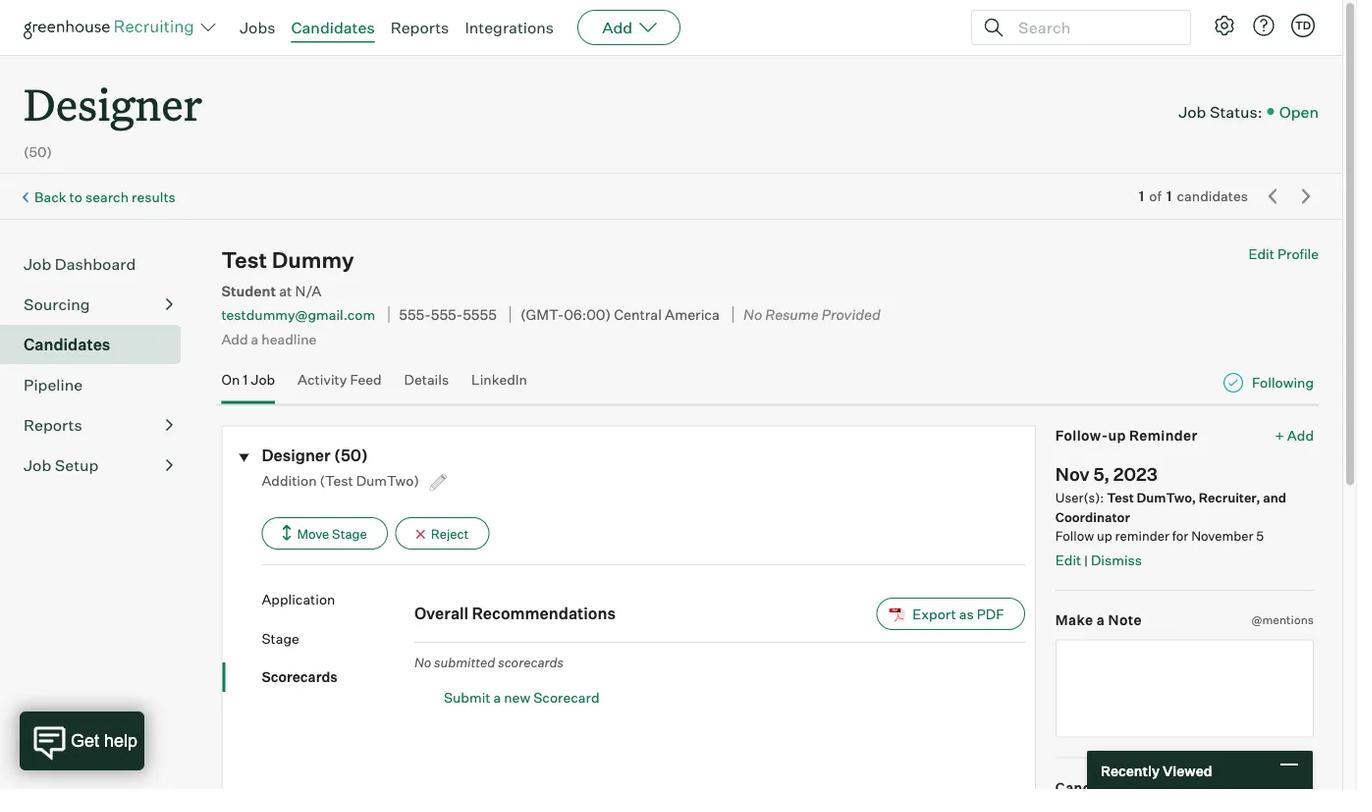 Task type: vqa. For each thing, say whether or not it's contained in the screenshot.
Reject button
yes



Task type: locate. For each thing, give the bounding box(es) containing it.
of
[[1149, 188, 1162, 205]]

new
[[504, 689, 530, 706]]

0 vertical spatial test
[[221, 247, 267, 274]]

testdummy@gmail.com link
[[221, 306, 375, 324]]

5
[[1256, 528, 1264, 544]]

test dummy student at n/a
[[221, 247, 354, 300]]

+ add
[[1275, 427, 1314, 444]]

overall recommendations
[[414, 604, 616, 624]]

designer
[[24, 75, 202, 133], [262, 446, 331, 466]]

on 1 job link
[[221, 371, 275, 400]]

1 vertical spatial no
[[414, 655, 431, 670]]

up
[[1108, 427, 1126, 444], [1097, 528, 1112, 544]]

reject
[[431, 526, 469, 542]]

no
[[744, 306, 762, 324], [414, 655, 431, 670]]

(test
[[320, 472, 353, 489]]

nov
[[1056, 463, 1090, 485]]

a for submit
[[493, 689, 501, 706]]

job
[[1179, 101, 1206, 121], [24, 255, 51, 274], [251, 371, 275, 389], [24, 456, 51, 476]]

export as pdf
[[913, 606, 1004, 623]]

1 horizontal spatial reports link
[[391, 18, 449, 37]]

0 vertical spatial candidates link
[[291, 18, 375, 37]]

job status:
[[1179, 101, 1263, 121]]

a left note
[[1097, 612, 1105, 629]]

0 vertical spatial candidates
[[291, 18, 375, 37]]

up for follow
[[1097, 528, 1112, 544]]

candidates right "jobs"
[[291, 18, 375, 37]]

stage right move
[[332, 526, 367, 542]]

reports
[[391, 18, 449, 37], [24, 416, 82, 435]]

to
[[69, 188, 82, 206]]

1 horizontal spatial reports
[[391, 18, 449, 37]]

recently viewed
[[1101, 762, 1212, 780]]

candidates
[[291, 18, 375, 37], [24, 335, 110, 355]]

add
[[602, 18, 633, 37], [221, 330, 248, 347], [1287, 427, 1314, 444]]

test
[[221, 247, 267, 274], [1107, 490, 1134, 506]]

0 vertical spatial designer
[[24, 75, 202, 133]]

a left new
[[493, 689, 501, 706]]

test down nov 5, 2023
[[1107, 490, 1134, 506]]

headline
[[262, 330, 317, 347]]

at
[[279, 282, 292, 300]]

viewed
[[1163, 762, 1212, 780]]

note
[[1108, 612, 1142, 629]]

up down the coordinator
[[1097, 528, 1112, 544]]

edit link
[[1056, 552, 1082, 569]]

pipeline link
[[24, 373, 173, 397]]

job for job setup
[[24, 456, 51, 476]]

edit left profile
[[1249, 246, 1275, 263]]

0 horizontal spatial a
[[251, 330, 259, 347]]

addition
[[262, 472, 317, 489]]

follow-
[[1056, 427, 1108, 444]]

0 horizontal spatial candidates
[[24, 335, 110, 355]]

move stage
[[297, 526, 367, 542]]

no submitted scorecards
[[414, 655, 564, 670]]

555- up details
[[431, 306, 463, 324]]

job left status:
[[1179, 101, 1206, 121]]

0 horizontal spatial reports
[[24, 416, 82, 435]]

1 vertical spatial reports link
[[24, 414, 173, 437]]

0 horizontal spatial add
[[221, 330, 248, 347]]

1 horizontal spatial edit
[[1249, 246, 1275, 263]]

a for make
[[1097, 612, 1105, 629]]

job for job status:
[[1179, 101, 1206, 121]]

@mentions link
[[1252, 611, 1314, 630]]

candidates link down sourcing link
[[24, 333, 173, 357]]

@mentions
[[1252, 613, 1314, 628]]

test inside test dumtwo, recruiter, and coordinator
[[1107, 490, 1134, 506]]

reports link
[[391, 18, 449, 37], [24, 414, 173, 437]]

details link
[[404, 371, 449, 400]]

back
[[34, 188, 66, 206]]

2 vertical spatial a
[[493, 689, 501, 706]]

Search text field
[[1013, 13, 1173, 42]]

(50) up addition (test dumtwo)
[[334, 446, 368, 466]]

0 horizontal spatial test
[[221, 247, 267, 274]]

2 vertical spatial add
[[1287, 427, 1314, 444]]

edit
[[1249, 246, 1275, 263], [1056, 552, 1082, 569]]

1 vertical spatial designer
[[262, 446, 331, 466]]

integrations
[[465, 18, 554, 37]]

0 horizontal spatial designer
[[24, 75, 202, 133]]

1 horizontal spatial stage
[[332, 526, 367, 542]]

no for no submitted scorecards
[[414, 655, 431, 670]]

0 vertical spatial no
[[744, 306, 762, 324]]

1 left the of at the top of page
[[1139, 188, 1144, 205]]

candidates down sourcing
[[24, 335, 110, 355]]

job up sourcing
[[24, 255, 51, 274]]

no left resume
[[744, 306, 762, 324]]

a left headline
[[251, 330, 259, 347]]

stage down the application at the bottom left of the page
[[262, 630, 299, 647]]

november
[[1191, 528, 1254, 544]]

reports link down pipeline "link"
[[24, 414, 173, 437]]

up inside follow up reminder for november 5 edit | dismiss
[[1097, 528, 1112, 544]]

test inside test dummy student at n/a
[[221, 247, 267, 274]]

0 vertical spatial a
[[251, 330, 259, 347]]

follow
[[1056, 528, 1094, 544]]

a for add
[[251, 330, 259, 347]]

0 horizontal spatial (50)
[[24, 144, 52, 161]]

None text field
[[1056, 640, 1314, 738]]

export as pdf link
[[876, 598, 1025, 631]]

edit profile
[[1249, 246, 1319, 263]]

reports down the pipeline
[[24, 416, 82, 435]]

555-
[[399, 306, 431, 324], [431, 306, 463, 324]]

1 vertical spatial a
[[1097, 612, 1105, 629]]

dismiss link
[[1091, 552, 1142, 569]]

1 vertical spatial add
[[221, 330, 248, 347]]

(50)
[[24, 144, 52, 161], [334, 446, 368, 466]]

5,
[[1093, 463, 1110, 485]]

0 vertical spatial add
[[602, 18, 633, 37]]

following
[[1252, 374, 1314, 391]]

add inside "popup button"
[[602, 18, 633, 37]]

jobs link
[[240, 18, 275, 37]]

1 horizontal spatial test
[[1107, 490, 1134, 506]]

1 horizontal spatial a
[[493, 689, 501, 706]]

designer down the greenhouse recruiting image
[[24, 75, 202, 133]]

candidates link right "jobs"
[[291, 18, 375, 37]]

job left "setup"
[[24, 456, 51, 476]]

stage inside move stage button
[[332, 526, 367, 542]]

america
[[665, 306, 720, 324]]

1 horizontal spatial add
[[602, 18, 633, 37]]

0 horizontal spatial edit
[[1056, 552, 1082, 569]]

1 vertical spatial candidates link
[[24, 333, 173, 357]]

0 horizontal spatial reports link
[[24, 414, 173, 437]]

designer for designer
[[24, 75, 202, 133]]

setup
[[55, 456, 99, 476]]

0 vertical spatial up
[[1108, 427, 1126, 444]]

stage link
[[262, 629, 414, 648]]

1 vertical spatial stage
[[262, 630, 299, 647]]

reports left integrations
[[391, 18, 449, 37]]

feed
[[350, 371, 382, 389]]

n/a
[[295, 282, 322, 300]]

edit left |
[[1056, 552, 1082, 569]]

(50) up back
[[24, 144, 52, 161]]

job right on
[[251, 371, 275, 389]]

recommendations
[[472, 604, 616, 624]]

1 vertical spatial reports
[[24, 416, 82, 435]]

overall
[[414, 604, 469, 624]]

submit
[[444, 689, 491, 706]]

1 vertical spatial test
[[1107, 490, 1134, 506]]

provided
[[822, 306, 881, 324]]

1 horizontal spatial candidates
[[291, 18, 375, 37]]

add for add
[[602, 18, 633, 37]]

0 horizontal spatial candidates link
[[24, 333, 173, 357]]

no for no resume provided
[[744, 306, 762, 324]]

1 horizontal spatial no
[[744, 306, 762, 324]]

stage
[[332, 526, 367, 542], [262, 630, 299, 647]]

0 vertical spatial stage
[[332, 526, 367, 542]]

1 horizontal spatial 1
[[1139, 188, 1144, 205]]

dumtwo)
[[356, 472, 419, 489]]

application link
[[262, 590, 414, 609]]

0 horizontal spatial no
[[414, 655, 431, 670]]

candidates inside "link"
[[24, 335, 110, 355]]

1 right on
[[243, 371, 248, 389]]

no left submitted
[[414, 655, 431, 670]]

add for add a headline
[[221, 330, 248, 347]]

1 vertical spatial edit
[[1056, 552, 1082, 569]]

student
[[221, 282, 276, 300]]

reports link left integrations
[[391, 18, 449, 37]]

1 vertical spatial (50)
[[334, 446, 368, 466]]

2 horizontal spatial a
[[1097, 612, 1105, 629]]

555- left '5555'
[[399, 306, 431, 324]]

1 vertical spatial up
[[1097, 528, 1112, 544]]

designer up the addition
[[262, 446, 331, 466]]

test up student
[[221, 247, 267, 274]]

submit a new scorecard link
[[444, 688, 1025, 707]]

1 right the of at the top of page
[[1167, 188, 1172, 205]]

dumtwo,
[[1137, 490, 1196, 506]]

activity feed link
[[298, 371, 382, 400]]

designer for designer (50)
[[262, 446, 331, 466]]

0 vertical spatial reports
[[391, 18, 449, 37]]

test for dumtwo,
[[1107, 490, 1134, 506]]

1 horizontal spatial designer
[[262, 446, 331, 466]]

1 vertical spatial candidates
[[24, 335, 110, 355]]

0 horizontal spatial stage
[[262, 630, 299, 647]]

0 horizontal spatial 1
[[243, 371, 248, 389]]

back to search results link
[[34, 188, 176, 206]]

up up nov 5, 2023
[[1108, 427, 1126, 444]]

2 horizontal spatial 1
[[1167, 188, 1172, 205]]



Task type: describe. For each thing, give the bounding box(es) containing it.
edit profile link
[[1249, 246, 1319, 263]]

move
[[297, 526, 329, 542]]

td
[[1295, 19, 1311, 32]]

application
[[262, 591, 335, 608]]

central
[[614, 306, 662, 324]]

pipeline
[[24, 375, 83, 395]]

dummy
[[272, 247, 354, 274]]

open
[[1279, 101, 1319, 121]]

recently
[[1101, 762, 1160, 780]]

designer link
[[24, 55, 202, 137]]

linkedin link
[[471, 371, 527, 400]]

scorecards link
[[262, 668, 414, 687]]

1 horizontal spatial (50)
[[334, 446, 368, 466]]

(gmt-
[[520, 306, 564, 324]]

test dumtwo, recruiter, and coordinator
[[1056, 490, 1287, 525]]

greenhouse recruiting image
[[24, 16, 200, 39]]

up for follow-
[[1108, 427, 1126, 444]]

make
[[1056, 612, 1094, 629]]

+ add link
[[1275, 426, 1314, 445]]

0 vertical spatial reports link
[[391, 18, 449, 37]]

activity feed
[[298, 371, 382, 389]]

reminder
[[1115, 528, 1170, 544]]

addition (test dumtwo)
[[262, 472, 422, 489]]

sourcing link
[[24, 293, 173, 316]]

reminder
[[1129, 427, 1198, 444]]

dashboard
[[55, 255, 136, 274]]

stage inside 'stage' link
[[262, 630, 299, 647]]

as
[[959, 606, 974, 623]]

user(s):
[[1056, 490, 1107, 506]]

5555
[[463, 306, 497, 324]]

add a headline
[[221, 330, 317, 347]]

1 of 1 candidates
[[1139, 188, 1248, 205]]

dismiss
[[1091, 552, 1142, 569]]

results
[[132, 188, 176, 206]]

and
[[1263, 490, 1287, 506]]

scorecards
[[498, 655, 564, 670]]

resume
[[765, 306, 819, 324]]

06:00)
[[564, 306, 611, 324]]

reject button
[[395, 518, 489, 550]]

candidates
[[1177, 188, 1248, 205]]

on
[[221, 371, 240, 389]]

edit inside follow up reminder for november 5 edit | dismiss
[[1056, 552, 1082, 569]]

for
[[1172, 528, 1189, 544]]

|
[[1084, 553, 1088, 569]]

2 555- from the left
[[431, 306, 463, 324]]

follow-up reminder
[[1056, 427, 1198, 444]]

sourcing
[[24, 295, 90, 314]]

coordinator
[[1056, 509, 1130, 525]]

pdf
[[977, 606, 1004, 623]]

back to search results
[[34, 188, 176, 206]]

details
[[404, 371, 449, 389]]

submitted
[[434, 655, 495, 670]]

job dashboard link
[[24, 253, 173, 276]]

1 horizontal spatial candidates link
[[291, 18, 375, 37]]

td button
[[1291, 14, 1315, 37]]

status:
[[1210, 101, 1263, 121]]

activity
[[298, 371, 347, 389]]

scorecard
[[533, 689, 600, 706]]

2023
[[1113, 463, 1158, 485]]

submit a new scorecard
[[444, 689, 600, 706]]

0 vertical spatial edit
[[1249, 246, 1275, 263]]

configure image
[[1213, 14, 1236, 37]]

job setup
[[24, 456, 99, 476]]

test for dummy
[[221, 247, 267, 274]]

job setup link
[[24, 454, 173, 477]]

linkedin
[[471, 371, 527, 389]]

(gmt-06:00) central america
[[520, 306, 720, 324]]

no resume provided
[[744, 306, 881, 324]]

designer (50)
[[262, 446, 368, 466]]

add button
[[578, 10, 681, 45]]

nov 5, 2023
[[1056, 463, 1158, 485]]

export
[[913, 606, 956, 623]]

integrations link
[[465, 18, 554, 37]]

0 vertical spatial (50)
[[24, 144, 52, 161]]

scorecards
[[262, 669, 338, 686]]

job for job dashboard
[[24, 255, 51, 274]]

1 555- from the left
[[399, 306, 431, 324]]

make a note
[[1056, 612, 1142, 629]]

job dashboard
[[24, 255, 136, 274]]

td button
[[1287, 10, 1319, 41]]

+
[[1275, 427, 1284, 444]]

on 1 job
[[221, 371, 275, 389]]

jobs
[[240, 18, 275, 37]]

2 horizontal spatial add
[[1287, 427, 1314, 444]]

profile
[[1278, 246, 1319, 263]]

555-555-5555
[[399, 306, 497, 324]]



